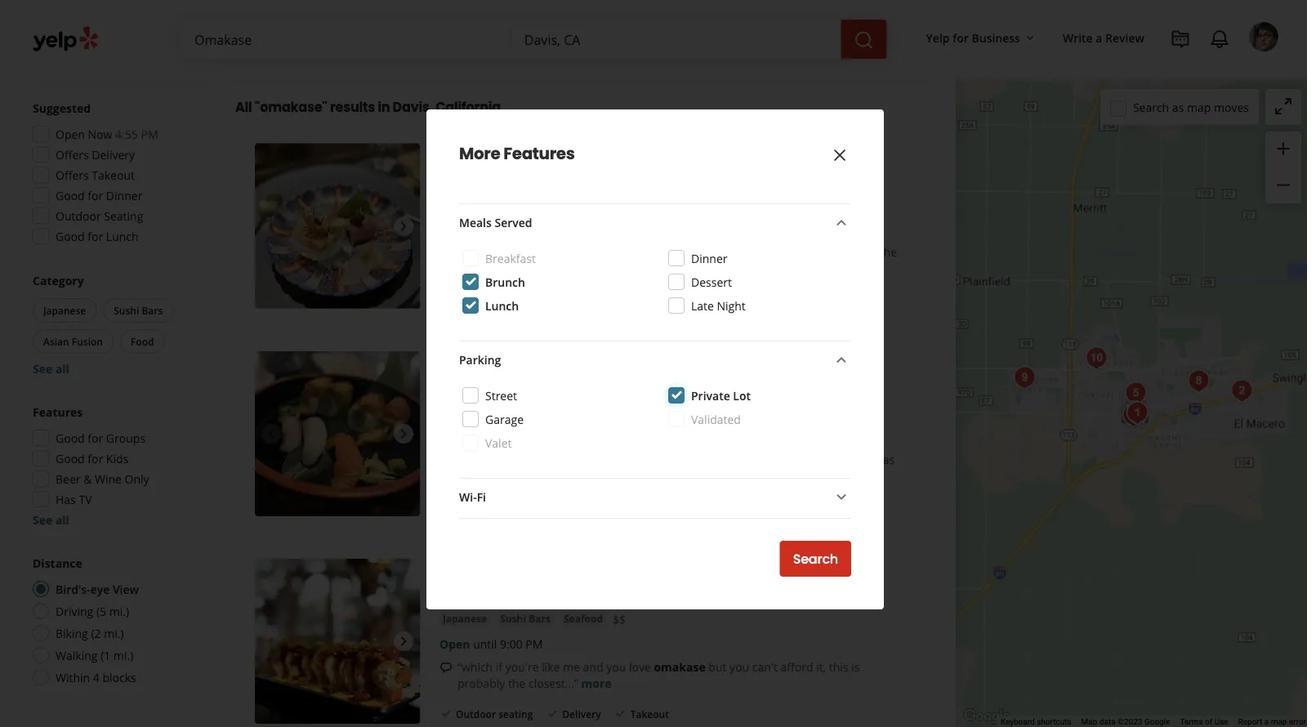 Task type: locate. For each thing, give the bounding box(es) containing it.
group
[[28, 100, 203, 249], [1266, 132, 1302, 204], [29, 272, 203, 377], [28, 404, 203, 528]]

delivery down closest..."
[[563, 707, 601, 721]]

big
[[546, 452, 563, 467]]

davis,
[[393, 98, 433, 117]]

wine down kids
[[95, 471, 122, 487]]

opens
[[440, 221, 476, 237]]

my burma image
[[1119, 401, 1152, 434]]

omakase
[[576, 144, 653, 166], [458, 261, 511, 276]]

0 vertical spatial pm
[[141, 126, 158, 142]]

my inside platter and my other friends got various rolls as well as one or..."
[[703, 452, 720, 467]]

2 next image from the top
[[394, 424, 414, 444]]

1 horizontal spatial you
[[730, 660, 750, 675]]

3 next image from the top
[[394, 632, 414, 651]]

0 horizontal spatial lunch
[[106, 228, 139, 244]]

asian fusion button
[[33, 329, 114, 354]]

1 vertical spatial my
[[703, 452, 720, 467]]

got up one
[[506, 452, 523, 467]]

0 horizontal spatial in
[[378, 98, 390, 117]]

0 horizontal spatial search
[[793, 550, 839, 568]]

0 vertical spatial next image
[[394, 216, 414, 236]]

good down offers takeout
[[56, 188, 85, 203]]

japanese down category
[[43, 304, 86, 317]]

all
[[833, 244, 845, 260], [55, 361, 69, 376], [55, 512, 69, 528]]

for up good for kids
[[88, 430, 103, 446]]

for inside "button"
[[953, 30, 969, 45]]

16 checkmark v2 image down area
[[546, 45, 559, 58]]

0 vertical spatial omakase
[[576, 144, 653, 166]]

16 checkmark v2 image
[[546, 707, 559, 720], [614, 707, 627, 720]]

beer up has
[[56, 471, 81, 487]]

for for lunch
[[88, 228, 103, 244]]

16 checkmark v2 image for delivery
[[546, 45, 559, 58]]

more link
[[612, 14, 643, 29], [521, 261, 552, 276], [548, 468, 578, 484], [582, 676, 612, 691]]

0 vertical spatial takeout
[[92, 167, 135, 183]]

japanese for japanese button under 4 star rating image
[[443, 405, 487, 418]]

0 horizontal spatial as
[[482, 468, 494, 484]]

0 horizontal spatial beer & wine only
[[56, 471, 149, 487]]

sushi bars link for japanese button under 4 star rating image
[[497, 403, 554, 420]]

wine right hikari
[[525, 161, 552, 176]]

features up "good for groups"
[[33, 404, 83, 420]]

1 vertical spatial 16 checkmark v2 image
[[440, 707, 453, 720]]

2 see all from the top
[[33, 512, 69, 528]]

0 vertical spatial dinner
[[106, 188, 143, 203]]

seating down one
[[499, 500, 533, 513]]

driving (5 mi.)
[[56, 604, 129, 619]]

only
[[555, 161, 579, 176], [125, 471, 149, 487]]

outdoor seating down brunch
[[456, 292, 533, 306]]

2 seating from the top
[[499, 292, 533, 306]]

hikari sushi & omakase image
[[255, 144, 420, 309]]

map left error at the right of page
[[1271, 717, 1288, 727]]

pm right 4:55
[[141, 126, 158, 142]]

1 you from the left
[[607, 660, 626, 675]]

my left other
[[703, 452, 720, 467]]

1 previous image from the top
[[262, 216, 281, 236]]

option group
[[28, 555, 203, 691]]

1 until from the top
[[473, 429, 497, 445]]

pm for huku
[[526, 429, 543, 445]]

friends inside ""i took my wife and a few friends here on a wednesday night and they all loved the omakase !" more"
[[594, 244, 631, 260]]

2 see from the top
[[33, 512, 53, 528]]

16 checkmark v2 image for delivery
[[546, 707, 559, 720]]

map for moves
[[1187, 100, 1212, 115]]

terms of use
[[1181, 717, 1229, 727]]

0 horizontal spatial friends
[[594, 244, 631, 260]]

2 outdoor seating from the top
[[456, 292, 533, 306]]

japanese button
[[503, 196, 554, 212], [33, 298, 97, 323], [440, 403, 490, 420], [440, 611, 490, 627]]

slideshow element for mikuni
[[255, 559, 420, 724]]

garage
[[485, 412, 524, 427]]

you right but
[[730, 660, 750, 675]]

see all
[[33, 361, 69, 376], [33, 512, 69, 528]]

beer & wine only inside group
[[56, 471, 149, 487]]

0 horizontal spatial 16 checkmark v2 image
[[546, 707, 559, 720]]

meals
[[459, 215, 492, 230]]

sushi right hikari
[[512, 144, 556, 166]]

$$ right $
[[92, 50, 103, 64]]

0 vertical spatial the
[[880, 244, 898, 260]]

16 checkmark v2 image down closest..."
[[546, 707, 559, 720]]

see down asian
[[33, 361, 53, 376]]

open up "my
[[440, 429, 470, 445]]

private
[[691, 388, 730, 403]]

write a review link
[[1057, 23, 1152, 52]]

dinner up seating
[[106, 188, 143, 203]]

1 vertical spatial features
[[33, 404, 83, 420]]

1 horizontal spatial $$$$
[[561, 196, 587, 212]]

has
[[714, 0, 733, 13]]

$$$$
[[167, 50, 190, 64], [561, 196, 587, 212]]

open up 16 speech v2 image
[[440, 637, 470, 652]]

outdoor seating
[[56, 208, 143, 224]]

0 vertical spatial lunch
[[106, 228, 139, 244]]

1 vertical spatial pm
[[526, 429, 543, 445]]

2 good from the top
[[56, 228, 85, 244]]

a right the write
[[1096, 30, 1103, 45]]

open down suggested
[[56, 126, 85, 142]]

"omakase"
[[255, 98, 328, 117]]

1 horizontal spatial wife
[[514, 244, 536, 260]]

in left davis,
[[378, 98, 390, 117]]

1 horizontal spatial beer & wine only
[[485, 161, 579, 176]]

1 vertical spatial japanese link
[[440, 403, 490, 420]]

terms of use link
[[1181, 717, 1229, 727]]

0 vertical spatial see all button
[[33, 361, 69, 376]]

2 vertical spatial all
[[55, 512, 69, 528]]

1 horizontal spatial map
[[1271, 717, 1288, 727]]

japanese
[[507, 197, 551, 210], [43, 304, 86, 317], [506, 351, 580, 374], [443, 405, 487, 418], [519, 559, 593, 581], [443, 612, 487, 626]]

more
[[459, 142, 500, 165]]

seafood link
[[561, 611, 606, 627]]

offers up offers takeout
[[56, 147, 89, 162]]

sushi bars button up 9:00
[[497, 611, 554, 627]]

food
[[131, 335, 154, 348]]

0 vertical spatial delivery
[[563, 45, 601, 59]]

can't
[[753, 660, 778, 675]]

4:55
[[115, 126, 138, 142]]

24 chevron down v2 image inside parking dropdown button
[[832, 350, 852, 370]]

sushi bars link up 9:30
[[497, 403, 554, 420]]

mi.) right (5
[[109, 604, 129, 619]]

1 vertical spatial mi.)
[[104, 626, 124, 641]]

as right rolls
[[883, 452, 895, 467]]

more link down flavor
[[612, 14, 643, 29]]

1 offers from the top
[[56, 147, 89, 162]]

previous image for huku japanese bistro
[[262, 424, 281, 444]]

groups
[[106, 430, 146, 446]]

all for category
[[55, 361, 69, 376]]

write
[[1063, 30, 1093, 45]]

0 horizontal spatial you
[[607, 660, 626, 675]]

for right yelp
[[953, 30, 969, 45]]

lot
[[733, 388, 751, 403]]

offers delivery
[[56, 147, 135, 162]]

as
[[1173, 100, 1185, 115], [883, 452, 895, 467], [482, 468, 494, 484]]

yuchan shokudo image
[[1118, 397, 1151, 429]]

1 see all button from the top
[[33, 361, 69, 376]]

a
[[1096, 30, 1103, 45], [563, 244, 569, 260], [679, 244, 685, 260], [1265, 717, 1269, 727]]

next image
[[394, 216, 414, 236], [394, 424, 414, 444], [394, 632, 414, 651]]

1 vertical spatial as
[[883, 452, 895, 467]]

1 horizontal spatial dinner
[[691, 250, 728, 266]]

2 see all button from the top
[[33, 512, 69, 528]]

you left love
[[607, 660, 626, 675]]

davis sushi & fusion image
[[1009, 362, 1042, 394]]

night
[[717, 298, 746, 313]]

open for huku japanese bistro
[[440, 429, 470, 445]]

16 checkmark v2 image
[[546, 45, 559, 58], [440, 707, 453, 720]]

2 until from the top
[[473, 637, 497, 652]]

huku
[[458, 351, 502, 374]]

davis."
[[574, 14, 609, 29]]

1 vertical spatial see
[[33, 512, 53, 528]]

1 see from the top
[[33, 361, 53, 376]]

japanese for japanese button above served
[[507, 197, 551, 210]]

$$$$ right $$ button
[[167, 50, 190, 64]]

lunch down brunch
[[485, 298, 519, 313]]

more right !"
[[521, 261, 552, 276]]

1 vertical spatial previous image
[[262, 424, 281, 444]]

2 vertical spatial mi.)
[[113, 648, 133, 663]]

see all down asian
[[33, 361, 69, 376]]

in left the 5
[[479, 221, 490, 237]]

24 chevron down v2 image
[[832, 350, 852, 370], [832, 487, 852, 507]]

map left moves
[[1187, 100, 1212, 115]]

yelp for business
[[926, 30, 1021, 45]]

1 horizontal spatial got
[[795, 452, 812, 467]]

pm right 9:00
[[526, 637, 543, 652]]

1 vertical spatial see all
[[33, 512, 69, 528]]

wi-fi button
[[459, 487, 852, 508]]

1 outdoor seating from the top
[[456, 45, 533, 59]]

0 horizontal spatial 16 checkmark v2 image
[[440, 707, 453, 720]]

expand map image
[[1274, 96, 1294, 116]]

open for mikuni japanese restaurant and sushi bar
[[440, 637, 470, 652]]

japanese button up open until 9:00 pm
[[440, 611, 490, 627]]

bird's-
[[56, 582, 90, 597]]

2 16 checkmark v2 image from the left
[[614, 707, 627, 720]]

$$ right the seafood link
[[613, 612, 626, 627]]

1 vertical spatial next image
[[394, 424, 414, 444]]

see all button for category
[[33, 361, 69, 376]]

2 vertical spatial as
[[482, 468, 494, 484]]

and right flavor
[[631, 0, 651, 13]]

2 got from the left
[[795, 452, 812, 467]]

japanese inside group
[[43, 304, 86, 317]]

1 vertical spatial sushi bars link
[[497, 403, 554, 420]]

group containing suggested
[[28, 100, 203, 249]]

0 vertical spatial wife
[[514, 244, 536, 260]]

1 vertical spatial slideshow element
[[255, 351, 420, 516]]

2 you from the left
[[730, 660, 750, 675]]

2 offers from the top
[[56, 167, 89, 183]]

outdoor seating down francisco
[[456, 45, 533, 59]]

24 chevron down v2 image for parking
[[832, 350, 852, 370]]

1 vertical spatial open
[[440, 429, 470, 445]]

mi.) right (1 at left
[[113, 648, 133, 663]]

sushi bars button up 9:30
[[497, 403, 554, 420]]

japanese link
[[503, 196, 554, 212], [440, 403, 490, 420], [440, 611, 490, 627]]

map
[[1187, 100, 1212, 115], [1271, 717, 1288, 727]]

in
[[836, 0, 846, 13], [378, 98, 390, 117], [479, 221, 490, 237]]

0 vertical spatial $$$$
[[167, 50, 190, 64]]

next image for hikari sushi & omakase
[[394, 216, 414, 236]]

2 previous image from the top
[[262, 424, 281, 444]]

good down outdoor seating
[[56, 228, 85, 244]]

good for good for kids
[[56, 451, 85, 466]]

1 vertical spatial map
[[1271, 717, 1288, 727]]

japanese link up open until 9:00 pm
[[440, 611, 490, 627]]

2 24 chevron down v2 image from the top
[[832, 487, 852, 507]]

1 horizontal spatial as
[[883, 452, 895, 467]]

but
[[709, 660, 727, 675]]

see all down has
[[33, 512, 69, 528]]

walking (1 mi.)
[[56, 648, 133, 663]]

1 vertical spatial delivery
[[92, 147, 135, 162]]

until up "which
[[473, 637, 497, 652]]

slideshow element for huku
[[255, 351, 420, 516]]

1 vertical spatial dinner
[[691, 250, 728, 266]]

dinner
[[106, 188, 143, 203], [691, 250, 728, 266]]

offers for offers takeout
[[56, 167, 89, 183]]

map
[[1082, 717, 1098, 727]]

2 vertical spatial in
[[479, 221, 490, 237]]

$$$$ inside button
[[167, 50, 190, 64]]

is
[[852, 660, 860, 675]]

spices
[[654, 0, 687, 13]]

all right they
[[833, 244, 845, 260]]

"burma
[[458, 0, 498, 13]]

delivery down open now 4:55 pm on the top left
[[92, 147, 135, 162]]

search inside search button
[[793, 550, 839, 568]]

1 vertical spatial see all button
[[33, 512, 69, 528]]

and inside platter and my other friends got various rolls as well as one or..."
[[680, 452, 700, 467]]

1 horizontal spatial features
[[504, 142, 575, 165]]

more
[[612, 14, 643, 29], [521, 261, 552, 276], [548, 468, 578, 484], [582, 676, 612, 691]]

offers down offers delivery
[[56, 167, 89, 183]]

slideshow element
[[255, 144, 420, 309], [255, 351, 420, 516], [255, 559, 420, 724]]

1 vertical spatial omakase
[[458, 261, 511, 276]]

None search field
[[181, 20, 891, 59]]

2 slideshow element from the top
[[255, 351, 420, 516]]

has
[[56, 492, 76, 507]]

a left few
[[563, 244, 569, 260]]

zoom in image
[[1274, 139, 1294, 159]]

sushi bars up 9:00
[[500, 612, 551, 626]]

platter and my other friends got various rolls as well as one or..."
[[458, 452, 895, 484]]

2 vertical spatial the
[[508, 676, 526, 691]]

&
[[560, 144, 572, 166], [513, 161, 522, 176], [83, 471, 92, 487]]

0 vertical spatial features
[[504, 142, 575, 165]]

the inside but you can't afford it, this is probably the closest..."
[[508, 676, 526, 691]]

1 vertical spatial 24 chevron down v2 image
[[832, 487, 852, 507]]

0 vertical spatial see
[[33, 361, 53, 376]]

map data ©2023 google
[[1082, 717, 1171, 727]]

1 16 checkmark v2 image from the left
[[546, 707, 559, 720]]

outdoor down brunch
[[456, 292, 496, 306]]

lunch down seating
[[106, 228, 139, 244]]

good down "good for groups"
[[56, 451, 85, 466]]

sushi bars link up 9:00
[[497, 611, 554, 627]]

sushi down street
[[500, 405, 526, 418]]

4 good from the top
[[56, 451, 85, 466]]

1 horizontal spatial in
[[479, 221, 490, 237]]

0 vertical spatial mi.)
[[109, 604, 129, 619]]

1 horizontal spatial beer
[[485, 161, 510, 176]]

1 slideshow element from the top
[[255, 144, 420, 309]]

1 seating from the top
[[499, 45, 533, 59]]

the right loved in the right of the page
[[880, 244, 898, 260]]

omakase down took
[[458, 261, 511, 276]]

beer
[[485, 161, 510, 176], [56, 471, 81, 487]]

japanese button down 4 star rating image
[[440, 403, 490, 420]]

and right the me
[[583, 660, 604, 675]]

friends right few
[[594, 244, 631, 260]]

sushi bars button up meals
[[440, 196, 497, 212]]

more features
[[459, 142, 575, 165]]

validated
[[691, 412, 741, 427]]

2 vertical spatial next image
[[394, 632, 414, 651]]

0 horizontal spatial $$
[[92, 50, 103, 64]]

see all button
[[33, 361, 69, 376], [33, 512, 69, 528]]

google image
[[960, 706, 1014, 727]]

all down asian
[[55, 361, 69, 376]]

1 vertical spatial friends
[[755, 452, 792, 467]]

2 vertical spatial sushi bars link
[[497, 611, 554, 627]]

0 vertical spatial my
[[495, 244, 511, 260]]

24 chevron down v2 image inside wi-fi dropdown button
[[832, 487, 852, 507]]

more link right !"
[[521, 261, 552, 276]]

1 see all from the top
[[33, 361, 69, 376]]

0 vertical spatial only
[[555, 161, 579, 176]]

0 vertical spatial 24 chevron down v2 image
[[832, 350, 852, 370]]

(5
[[96, 604, 106, 619]]

results
[[330, 98, 375, 117]]

1 horizontal spatial 16 checkmark v2 image
[[546, 45, 559, 58]]

takeout inside group
[[92, 167, 135, 183]]

see all button down has
[[33, 512, 69, 528]]

japanese link down 4 star rating image
[[440, 403, 490, 420]]

user actions element
[[913, 20, 1302, 121]]

all inside ""i took my wife and a few friends here on a wednesday night and they all loved the omakase !" more"
[[833, 244, 845, 260]]

wife down the valet
[[481, 452, 503, 467]]

seafood button
[[561, 611, 606, 627]]

1 24 chevron down v2 image from the top
[[832, 350, 852, 370]]

1 good from the top
[[56, 188, 85, 203]]

bistro
[[584, 351, 633, 374]]

as left moves
[[1173, 100, 1185, 115]]

good for good for lunch
[[56, 228, 85, 244]]

japanese link up served
[[503, 196, 554, 212]]

sushi bars
[[443, 197, 494, 210], [114, 304, 163, 317], [500, 405, 551, 418], [500, 612, 551, 626]]

previous image
[[262, 216, 281, 236], [262, 424, 281, 444]]

mi.) for walking (1 mi.)
[[113, 648, 133, 663]]

1 horizontal spatial $$
[[613, 612, 626, 627]]

0 horizontal spatial $$$$
[[167, 50, 190, 64]]

the down you're at the bottom of the page
[[508, 676, 526, 691]]

wife up !"
[[514, 244, 536, 260]]

0 horizontal spatial my
[[495, 244, 511, 260]]

0 vertical spatial all
[[833, 244, 845, 260]]

outdoor up the good for lunch
[[56, 208, 101, 224]]

love
[[629, 660, 651, 675]]

16 checkmark v2 image for outdoor seating
[[440, 707, 453, 720]]

seating down bay
[[499, 45, 533, 59]]

0 vertical spatial search
[[1134, 100, 1170, 115]]

1 got from the left
[[506, 452, 523, 467]]

1 horizontal spatial lunch
[[485, 298, 519, 313]]

until down garage
[[473, 429, 497, 445]]

0 horizontal spatial only
[[125, 471, 149, 487]]

1 horizontal spatial takeout
[[631, 707, 669, 721]]

3 good from the top
[[56, 430, 85, 446]]

0 vertical spatial beer
[[485, 161, 510, 176]]

beer & wine only
[[485, 161, 579, 176], [56, 471, 149, 487]]

(1
[[101, 648, 111, 663]]

omakase
[[654, 660, 706, 675]]

for for dinner
[[88, 188, 103, 203]]

my for other
[[703, 452, 720, 467]]

beer inside more features dialog
[[485, 161, 510, 176]]

wi-
[[459, 489, 477, 505]]

all down has
[[55, 512, 69, 528]]

until for mikuni
[[473, 637, 497, 652]]

0 vertical spatial in
[[836, 0, 846, 13]]

mi.) for biking (2 mi.)
[[104, 626, 124, 641]]

1 horizontal spatial my
[[703, 452, 720, 467]]

16 chevron down v2 image
[[1024, 32, 1037, 45]]

"burma eat brings unique flavor and spices that has been very popular in san francisco bay area to davis."
[[458, 0, 869, 29]]

next image for mikuni japanese restaurant and sushi bar
[[394, 632, 414, 651]]

features
[[504, 142, 575, 165], [33, 404, 83, 420]]

in inside ""burma eat brings unique flavor and spices that has been very popular in san francisco bay area to davis.""
[[836, 0, 846, 13]]

0 vertical spatial 16 checkmark v2 image
[[546, 45, 559, 58]]

1 horizontal spatial wine
[[525, 161, 552, 176]]

mikuni japanese restaurant and sushi bar image
[[255, 559, 420, 724]]

$
[[54, 50, 59, 64]]

2 horizontal spatial as
[[1173, 100, 1185, 115]]

1 next image from the top
[[394, 216, 414, 236]]

japanese up open until 9:00 pm
[[443, 612, 487, 626]]

0 vertical spatial see all
[[33, 361, 69, 376]]

2 vertical spatial delivery
[[563, 707, 601, 721]]

my inside ""i took my wife and a few friends here on a wednesday night and they all loved the omakase !" more"
[[495, 244, 511, 260]]

see up distance
[[33, 512, 53, 528]]

0 vertical spatial sushi bars link
[[440, 196, 497, 212]]

takeout down but you can't afford it, this is probably the closest..." at bottom
[[631, 707, 669, 721]]

write a review
[[1063, 30, 1145, 45]]

3 slideshow element from the top
[[255, 559, 420, 724]]

16 checkmark v2 image for takeout
[[614, 707, 627, 720]]

served
[[495, 215, 533, 230]]

2 vertical spatial pm
[[526, 637, 543, 652]]

for
[[953, 30, 969, 45], [88, 188, 103, 203], [88, 228, 103, 244], [88, 430, 103, 446], [88, 451, 103, 466]]

dinner up dessert
[[691, 250, 728, 266]]

1 vertical spatial until
[[473, 637, 497, 652]]

breakfast
[[485, 250, 536, 266]]

outdoor seating
[[456, 45, 533, 59], [456, 292, 533, 306], [456, 500, 533, 513], [456, 707, 533, 721]]

friends inside platter and my other friends got various rolls as well as one or..."
[[755, 452, 792, 467]]

5
[[493, 221, 500, 237]]

for for kids
[[88, 451, 103, 466]]

popular
[[791, 0, 833, 13]]

wife inside ""i took my wife and a few friends here on a wednesday night and they all loved the omakase !" more"
[[514, 244, 536, 260]]

sushi bars down street
[[500, 405, 551, 418]]

0 vertical spatial wine
[[525, 161, 552, 176]]

3 seating from the top
[[499, 500, 533, 513]]

1 vertical spatial offers
[[56, 167, 89, 183]]

4 star rating image
[[440, 379, 528, 395]]

sushi bars up "food" at the top of page
[[114, 304, 163, 317]]

delivery
[[563, 45, 601, 59], [92, 147, 135, 162], [563, 707, 601, 721]]

1 vertical spatial search
[[793, 550, 839, 568]]

next image for huku japanese bistro
[[394, 424, 414, 444]]

dinner inside more features dialog
[[691, 250, 728, 266]]

0 vertical spatial beer & wine only
[[485, 161, 579, 176]]

1 horizontal spatial omakase
[[576, 144, 653, 166]]



Task type: describe. For each thing, give the bounding box(es) containing it.
nami sushi image
[[1183, 365, 1216, 398]]

keyboard shortcuts
[[1001, 717, 1072, 727]]

map region
[[955, 0, 1308, 727]]

see all for features
[[33, 512, 69, 528]]

tv
[[79, 492, 92, 507]]

only inside more features dialog
[[555, 161, 579, 176]]

yelp
[[926, 30, 950, 45]]

and left they
[[783, 244, 804, 260]]

search for search as map moves
[[1134, 100, 1170, 115]]

japanese up street
[[506, 351, 580, 374]]

"which
[[458, 660, 493, 675]]

zen toro japanese bistro & sushi bar image
[[1119, 396, 1152, 429]]

24 chevron down v2 image for wi-fi
[[832, 487, 852, 507]]

see for features
[[33, 512, 53, 528]]

mikuni japanese restaurant and sushi bar link
[[458, 559, 804, 581]]

japanese button down category
[[33, 298, 97, 323]]

0 horizontal spatial wife
[[481, 452, 503, 467]]

japanese for japanese button above open until 9:00 pm
[[443, 612, 487, 626]]

sushi bars button up "food" at the top of page
[[103, 298, 174, 323]]

see all button for features
[[33, 512, 69, 528]]

outdoor down francisco
[[456, 45, 496, 59]]

closest..."
[[529, 676, 579, 691]]

1 vertical spatial $$
[[613, 612, 626, 627]]

2 horizontal spatial &
[[560, 144, 572, 166]]

more down flavor
[[612, 14, 643, 29]]

sushi bars button for sushi bars link to the top
[[440, 196, 497, 212]]

until for huku
[[473, 429, 497, 445]]

the inside ""i took my wife and a few friends here on a wednesday night and they all loved the omakase !" more"
[[880, 244, 898, 260]]

kids
[[106, 451, 129, 466]]

sushi bars button for japanese button above open until 9:00 pm sushi bars link
[[497, 611, 554, 627]]

on
[[662, 244, 676, 260]]

2 vertical spatial japanese link
[[440, 611, 490, 627]]

0 vertical spatial as
[[1173, 100, 1185, 115]]

bars up meals
[[472, 197, 494, 210]]

map for error
[[1271, 717, 1288, 727]]

previous image
[[262, 632, 281, 651]]

food button
[[120, 329, 165, 354]]

me
[[563, 660, 580, 675]]

group containing features
[[28, 404, 203, 528]]

late
[[691, 298, 714, 313]]

moves
[[1214, 100, 1250, 115]]

mikuni japanese restaurant and sushi bar image
[[1118, 399, 1150, 432]]

wednesday
[[688, 244, 750, 260]]

bars left "seafood"
[[529, 612, 551, 626]]

japanese for japanese button below category
[[43, 304, 86, 317]]

of
[[1206, 717, 1213, 727]]

parking
[[459, 352, 501, 367]]

pm for mikuni
[[526, 637, 543, 652]]

seafood
[[564, 612, 603, 626]]

4 seating from the top
[[499, 707, 533, 721]]

fi
[[477, 489, 486, 505]]

"my
[[458, 452, 478, 467]]

huku japanese bistro image
[[1226, 375, 1259, 407]]

terms
[[1181, 717, 1203, 727]]

sushi left bar
[[728, 559, 772, 581]]

good for kids
[[56, 451, 129, 466]]

delivery for 16 checkmark v2 image for delivery
[[563, 707, 601, 721]]

0 horizontal spatial beer
[[56, 471, 81, 487]]

group containing category
[[29, 272, 203, 377]]

sushi bars for japanese button under 4 star rating image sushi bars link
[[500, 405, 551, 418]]

here
[[634, 244, 659, 260]]

category
[[33, 273, 84, 288]]

sushi up opens
[[443, 197, 469, 210]]

option group containing distance
[[28, 555, 203, 691]]

previous image for hikari sushi & omakase
[[262, 216, 281, 236]]

offers for offers delivery
[[56, 147, 89, 162]]

1 vertical spatial the
[[526, 452, 544, 467]]

outdoor down well
[[456, 500, 496, 513]]

0 horizontal spatial features
[[33, 404, 83, 420]]

sushi up "food" at the top of page
[[114, 304, 139, 317]]

delivery for 16 checkmark v2 icon for delivery
[[563, 45, 601, 59]]

more link down big
[[548, 468, 578, 484]]

data
[[1100, 717, 1116, 727]]

bars right garage
[[529, 405, 551, 418]]

japanese button up served
[[503, 196, 554, 212]]

asian
[[43, 335, 69, 348]]

all "omakase" results in davis, california
[[235, 98, 501, 117]]

zoom out image
[[1274, 175, 1294, 195]]

good for lunch
[[56, 228, 139, 244]]

myu myu image
[[1118, 394, 1151, 426]]

1 vertical spatial wine
[[95, 471, 122, 487]]

4 outdoor seating from the top
[[456, 707, 533, 721]]

"my wife got the big
[[458, 452, 566, 467]]

eat
[[501, 0, 518, 13]]

1 vertical spatial in
[[378, 98, 390, 117]]

4
[[93, 670, 100, 685]]

0 horizontal spatial &
[[83, 471, 92, 487]]

keyboard
[[1001, 717, 1035, 727]]

a right the on
[[679, 244, 685, 260]]

probably
[[458, 676, 505, 691]]

for for groups
[[88, 430, 103, 446]]

see all for category
[[33, 361, 69, 376]]

and left few
[[539, 244, 560, 260]]

omakase inside ""i took my wife and a few friends here on a wednesday night and they all loved the omakase !" more"
[[458, 261, 511, 276]]

you're
[[506, 660, 539, 675]]

parking button
[[459, 350, 852, 371]]

i love sushi image
[[1081, 342, 1114, 375]]

night
[[753, 244, 780, 260]]

dessert
[[691, 274, 732, 290]]

mi.) for driving (5 mi.)
[[109, 604, 129, 619]]

0 vertical spatial japanese link
[[503, 196, 554, 212]]

more features dialog
[[0, 0, 1308, 727]]

and inside ""burma eat brings unique flavor and spices that has been very popular in san francisco bay area to davis.""
[[631, 0, 651, 13]]

close image
[[830, 146, 850, 165]]

this
[[829, 660, 849, 675]]

like
[[542, 660, 560, 675]]

a right report at the bottom right
[[1265, 717, 1269, 727]]

outdoor down the probably
[[456, 707, 496, 721]]

use
[[1215, 717, 1229, 727]]

more link down "which if you're like me and you love omakase
[[582, 676, 612, 691]]

got inside platter and my other friends got various rolls as well as one or..."
[[795, 452, 812, 467]]

bay
[[511, 14, 530, 29]]

lunch inside group
[[106, 228, 139, 244]]

search for search
[[793, 550, 839, 568]]

driving
[[56, 604, 93, 619]]

but you can't afford it, this is probably the closest..."
[[458, 660, 860, 691]]

slideshow element for hikari
[[255, 144, 420, 309]]

pm inside group
[[141, 126, 158, 142]]

for for business
[[953, 30, 969, 45]]

search image
[[855, 30, 874, 50]]

sushi bars for sushi bars link to the top
[[443, 197, 494, 210]]

fusion
[[72, 335, 103, 348]]

my for wife
[[495, 244, 511, 260]]

a inside write a review link
[[1096, 30, 1103, 45]]

sushi bars link for japanese button above open until 9:00 pm
[[497, 611, 554, 627]]

more inside ""i took my wife and a few friends here on a wednesday night and they all loved the omakase !" more"
[[521, 261, 552, 276]]

sushi bars for japanese button above open until 9:00 pm sushi bars link
[[500, 612, 551, 626]]

1 vertical spatial $$$$
[[561, 196, 587, 212]]

$$ inside $$ button
[[92, 50, 103, 64]]

platter
[[642, 452, 677, 467]]

keyboard shortcuts button
[[1001, 716, 1072, 727]]

or..."
[[520, 468, 545, 484]]

sushi up 9:00
[[500, 612, 526, 626]]

has tv
[[56, 492, 92, 507]]

if
[[496, 660, 503, 675]]

hikari sushi & omakase
[[458, 144, 653, 166]]

mikuni
[[458, 559, 515, 581]]

$$$$ button
[[158, 45, 199, 69]]

delivery inside group
[[92, 147, 135, 162]]

japanese up "seafood"
[[519, 559, 593, 581]]

bars up "food" at the top of page
[[142, 304, 163, 317]]

lunch inside more features dialog
[[485, 298, 519, 313]]

and right restaurant
[[693, 559, 724, 581]]

huku japanese bistro link
[[458, 351, 633, 374]]

more down "which if you're like me and you love omakase
[[582, 676, 612, 691]]

meals served button
[[459, 213, 852, 234]]

good for good for groups
[[56, 430, 85, 446]]

it,
[[817, 660, 826, 675]]

report a map error link
[[1239, 717, 1307, 727]]

brunch
[[485, 274, 525, 290]]

0 vertical spatial open
[[56, 126, 85, 142]]

unique
[[557, 0, 594, 13]]

all for features
[[55, 512, 69, 528]]

walking
[[56, 648, 98, 663]]

projects image
[[1171, 29, 1191, 49]]

opens in 5 min
[[440, 221, 525, 237]]

various
[[815, 452, 854, 467]]

& inside more features dialog
[[513, 161, 522, 176]]

wine inside more features dialog
[[525, 161, 552, 176]]

offers takeout
[[56, 167, 135, 183]]

private lot
[[691, 388, 751, 403]]

good for dinner
[[56, 188, 143, 203]]

3 outdoor seating from the top
[[456, 500, 533, 513]]

very
[[766, 0, 788, 13]]

san
[[849, 0, 869, 13]]

you inside but you can't afford it, this is probably the closest..."
[[730, 660, 750, 675]]

16 speech v2 image
[[440, 661, 453, 674]]

open now 4:55 pm
[[56, 126, 158, 142]]

1 vertical spatial takeout
[[631, 707, 669, 721]]

mermaid sushi image
[[1120, 377, 1153, 410]]

notifications image
[[1210, 29, 1230, 49]]

hikari sushi & omakase image
[[1122, 397, 1154, 429]]

dinner inside group
[[106, 188, 143, 203]]

search as map moves
[[1134, 100, 1250, 115]]

16 speech v2 image
[[440, 0, 453, 12]]

more down big
[[548, 468, 578, 484]]

good for good for dinner
[[56, 188, 85, 203]]

huku japanese bistro image
[[255, 351, 420, 516]]

been
[[736, 0, 763, 13]]

min
[[502, 221, 525, 237]]

beer & wine only inside more features dialog
[[485, 161, 579, 176]]

bird's-eye view
[[56, 582, 139, 597]]

see for category
[[33, 361, 53, 376]]

features inside dialog
[[504, 142, 575, 165]]

loved
[[848, 244, 877, 260]]

took
[[468, 244, 492, 260]]

other
[[723, 452, 752, 467]]

24 chevron down v2 image
[[832, 213, 852, 232]]

blocks
[[103, 670, 136, 685]]

sushi bars button for japanese button under 4 star rating image sushi bars link
[[497, 403, 554, 420]]



Task type: vqa. For each thing, say whether or not it's contained in the screenshot.
top PM
yes



